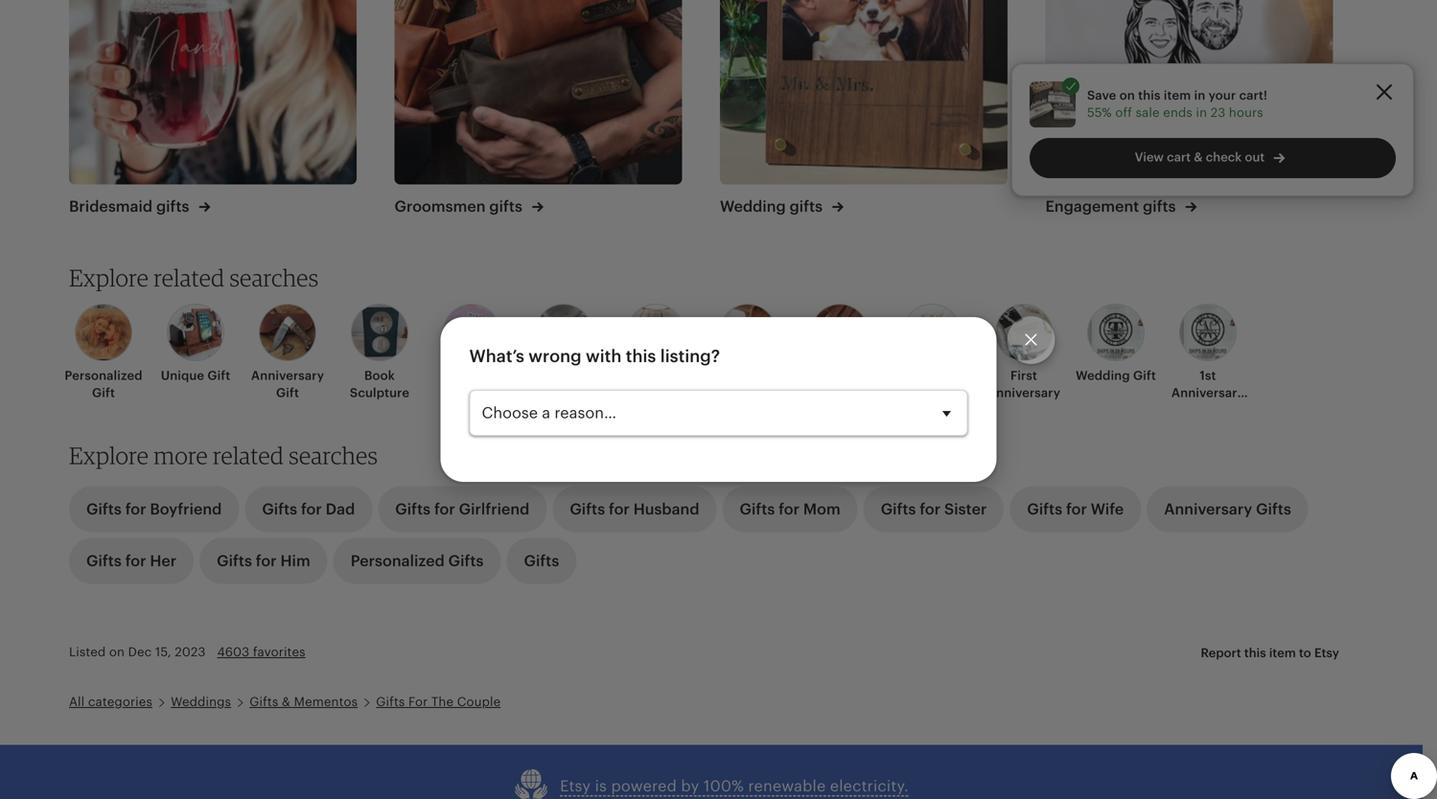 Task type: vqa. For each thing, say whether or not it's contained in the screenshot.
to
no



Task type: locate. For each thing, give the bounding box(es) containing it.
gifts
[[156, 198, 189, 215], [489, 198, 523, 215], [790, 198, 823, 215], [1143, 198, 1176, 215]]

gift right unique
[[208, 369, 230, 383]]

gift inside unique gift link
[[208, 369, 230, 383]]

anniversary for 1st anniversary gift
[[1172, 386, 1245, 401]]

this up sale
[[1139, 88, 1161, 102]]

electricity.
[[830, 778, 909, 796]]

55%
[[1088, 106, 1112, 120]]

1 vertical spatial book
[[626, 386, 657, 401]]

1 vertical spatial wedding
[[1076, 369, 1131, 383]]

groomsmen
[[395, 198, 486, 215]]

gift for girlfriend gift
[[552, 386, 575, 401]]

100%
[[704, 778, 744, 796]]

explore for explore related searches
[[69, 264, 149, 292]]

dec
[[128, 645, 152, 660]]

related right more
[[213, 442, 284, 470]]

0 horizontal spatial book
[[364, 369, 395, 383]]

gift inside girlfriend gift
[[552, 386, 575, 401]]

custom book fold link
[[616, 304, 696, 402]]

& right cart
[[1194, 150, 1203, 164]]

1st anniversary gift link
[[1168, 304, 1249, 418]]

gift
[[208, 369, 230, 383], [1134, 369, 1157, 383], [92, 386, 115, 401], [276, 386, 299, 401], [460, 386, 483, 401], [552, 386, 575, 401], [1197, 404, 1220, 418]]

what's
[[469, 347, 525, 367]]

explore inside explore related searches region
[[69, 264, 149, 292]]

gift inside wedding gift link
[[1134, 369, 1157, 383]]

related up unique gift link
[[154, 264, 225, 292]]

gift for anniversary gift
[[276, 386, 299, 401]]

0 vertical spatial on
[[1120, 88, 1136, 102]]

gift down "personalized"
[[92, 386, 115, 401]]

explore
[[69, 264, 149, 292], [69, 442, 149, 470]]

1 vertical spatial searches
[[289, 442, 378, 470]]

2 gifts from the left
[[489, 198, 523, 215]]

1 gifts from the left
[[156, 198, 189, 215]]

girlfriend gift
[[535, 369, 593, 401]]

on up off
[[1120, 88, 1136, 102]]

searches
[[230, 264, 319, 292], [289, 442, 378, 470]]

book inside the custom book fold
[[626, 386, 657, 401]]

&
[[1194, 150, 1203, 164], [282, 695, 291, 710]]

0 vertical spatial related
[[154, 264, 225, 292]]

gifts left mementos
[[250, 695, 278, 710]]

in
[[1195, 88, 1206, 102], [1196, 106, 1208, 120]]

gifts
[[250, 695, 278, 710], [376, 695, 405, 710]]

custom book fold
[[626, 369, 686, 401]]

paper anniversary
[[896, 369, 969, 401]]

2023
[[175, 645, 206, 660]]

in right item in the right of the page
[[1195, 88, 1206, 102]]

gift for personalized gift
[[92, 386, 115, 401]]

gifts for wedding
[[790, 198, 823, 215]]

searches inside region
[[230, 264, 319, 292]]

wedding inside explore related searches region
[[1076, 369, 1131, 383]]

wedding for wedding gifts
[[720, 198, 786, 215]]

anniversary inside 'link'
[[988, 386, 1061, 401]]

1 vertical spatial in
[[1196, 106, 1208, 120]]

in left "23"
[[1196, 106, 1208, 120]]

0 vertical spatial this
[[1139, 88, 1161, 102]]

1 horizontal spatial &
[[1194, 150, 1203, 164]]

mementos
[[294, 695, 358, 710]]

gift left 1st
[[1134, 369, 1157, 383]]

& inside view cart & check out link
[[1194, 150, 1203, 164]]

gift up explore more related searches
[[276, 386, 299, 401]]

groomsmen gifts link
[[395, 0, 682, 218]]

weddings link
[[171, 695, 231, 710]]

wedding
[[720, 198, 786, 215], [1076, 369, 1131, 383]]

anniversary right unique gift
[[251, 369, 324, 383]]

on for listed
[[109, 645, 125, 660]]

23
[[1211, 106, 1226, 120]]

1 horizontal spatial book
[[626, 386, 657, 401]]

all categories
[[69, 695, 152, 710]]

2 gifts from the left
[[376, 695, 405, 710]]

gift down the girlfriend
[[552, 386, 575, 401]]

boyfriend gift link
[[432, 304, 512, 402]]

gifts left for
[[376, 695, 405, 710]]

1 vertical spatial &
[[282, 695, 291, 710]]

anniversary for first anniversary
[[988, 386, 1061, 401]]

1st
[[1200, 369, 1217, 383]]

your
[[1209, 88, 1237, 102]]

categories
[[88, 695, 152, 710]]

0 vertical spatial wedding
[[720, 198, 786, 215]]

searches up anniversary gift "link"
[[230, 264, 319, 292]]

1 vertical spatial related
[[213, 442, 284, 470]]

explore related searches
[[69, 264, 319, 292]]

related
[[154, 264, 225, 292], [213, 442, 284, 470]]

on
[[1120, 88, 1136, 102], [109, 645, 125, 660]]

anniversary down 1st
[[1172, 386, 1245, 401]]

gift down "boyfriend"
[[460, 386, 483, 401]]

wedding gifts
[[720, 198, 827, 215]]

4 gifts from the left
[[1143, 198, 1176, 215]]

gifts for the couple link
[[376, 695, 501, 710]]

1 explore from the top
[[69, 264, 149, 292]]

explore down bridesmaid
[[69, 264, 149, 292]]

2 explore from the top
[[69, 442, 149, 470]]

on left dec
[[109, 645, 125, 660]]

1 vertical spatial this
[[626, 347, 656, 367]]

for
[[409, 695, 428, 710]]

1 horizontal spatial on
[[1120, 88, 1136, 102]]

this inside report-item-overlay-title dialog
[[626, 347, 656, 367]]

1 vertical spatial on
[[109, 645, 125, 660]]

0 horizontal spatial wedding
[[720, 198, 786, 215]]

the
[[431, 695, 454, 710]]

book
[[364, 369, 395, 383], [626, 386, 657, 401]]

gift inside boyfriend gift
[[460, 386, 483, 401]]

related inside region
[[154, 264, 225, 292]]

gifts for gifts for the couple
[[376, 695, 405, 710]]

gifts & mementos link
[[250, 695, 358, 710]]

& left mementos
[[282, 695, 291, 710]]

1 horizontal spatial wedding
[[1076, 369, 1131, 383]]

0 horizontal spatial on
[[109, 645, 125, 660]]

gifts for gifts & mementos
[[250, 695, 278, 710]]

gift down 1st
[[1197, 404, 1220, 418]]

boyfriend gift
[[442, 369, 502, 401]]

explore down the personalized gift
[[69, 442, 149, 470]]

anniversary down paper
[[896, 386, 969, 401]]

explore related searches region
[[58, 264, 1366, 437]]

on inside save on this item in your cart! 55% off sale ends in 23 hours
[[1120, 88, 1136, 102]]

view cart & check out
[[1135, 150, 1265, 164]]

1 horizontal spatial gifts
[[376, 695, 405, 710]]

wedding gifts link
[[720, 0, 1008, 218]]

etsy is powered by 100% renewable electricity. button
[[514, 769, 909, 800]]

save on this item in your cart! 55% off sale ends in 23 hours
[[1088, 88, 1268, 120]]

0 horizontal spatial gifts
[[250, 695, 278, 710]]

gifts for engagement
[[1143, 198, 1176, 215]]

report-item-overlay-title dialog
[[0, 0, 1438, 800]]

wedding gift
[[1076, 369, 1157, 383]]

this up custom
[[626, 347, 656, 367]]

0 vertical spatial &
[[1194, 150, 1203, 164]]

gift inside anniversary gift
[[276, 386, 299, 401]]

anniversary
[[251, 369, 324, 383], [896, 386, 969, 401], [988, 386, 1061, 401], [1172, 386, 1245, 401]]

custom
[[632, 369, 680, 383]]

book up sculpture on the left of page
[[364, 369, 395, 383]]

bridesmaid gifts
[[69, 198, 193, 215]]

0 vertical spatial explore
[[69, 264, 149, 292]]

this
[[1139, 88, 1161, 102], [626, 347, 656, 367]]

gift inside the personalized gift
[[92, 386, 115, 401]]

3 gifts from the left
[[790, 198, 823, 215]]

searches down sculpture on the left of page
[[289, 442, 378, 470]]

0 horizontal spatial &
[[282, 695, 291, 710]]

save
[[1088, 88, 1117, 102]]

with
[[586, 347, 622, 367]]

check
[[1206, 150, 1242, 164]]

0 horizontal spatial this
[[626, 347, 656, 367]]

0 vertical spatial book
[[364, 369, 395, 383]]

girlfriend
[[535, 369, 593, 383]]

explore for explore more related searches
[[69, 442, 149, 470]]

cart!
[[1240, 88, 1268, 102]]

1 horizontal spatial this
[[1139, 88, 1161, 102]]

anniversary down first
[[988, 386, 1061, 401]]

1 vertical spatial explore
[[69, 442, 149, 470]]

personalized gift
[[65, 369, 143, 401]]

0 vertical spatial searches
[[230, 264, 319, 292]]

anniversary inside "link"
[[251, 369, 324, 383]]

gift for wedding gift
[[1134, 369, 1157, 383]]

book inside the book sculpture
[[364, 369, 395, 383]]

1 gifts from the left
[[250, 695, 278, 710]]

book down custom
[[626, 386, 657, 401]]



Task type: describe. For each thing, give the bounding box(es) containing it.
sale
[[1136, 106, 1160, 120]]

engagement gifts link
[[1046, 0, 1334, 218]]

gift for boyfriend gift
[[460, 386, 483, 401]]

view cart & check out link
[[1030, 138, 1396, 178]]

by
[[681, 778, 700, 796]]

engagement
[[1046, 198, 1140, 215]]

0 vertical spatial in
[[1195, 88, 1206, 102]]

15,
[[155, 645, 171, 660]]

item
[[1164, 88, 1192, 102]]

personalized
[[65, 369, 143, 383]]

gifts for the couple
[[376, 695, 501, 710]]

engagement gifts
[[1046, 198, 1180, 215]]

powered
[[611, 778, 677, 796]]

paper
[[915, 369, 950, 383]]

1st anniversary gift
[[1172, 369, 1245, 418]]

girlfriend gift link
[[524, 304, 604, 402]]

unique
[[161, 369, 204, 383]]

gift inside 1st anniversary gift
[[1197, 404, 1220, 418]]

unique gift
[[161, 369, 230, 383]]

paper anniversary link
[[892, 304, 973, 402]]

hours
[[1229, 106, 1264, 120]]

what's wrong with this listing?
[[469, 347, 720, 367]]

first anniversary link
[[984, 304, 1065, 402]]

gift for unique gift
[[208, 369, 230, 383]]

wedding gift link
[[1076, 304, 1157, 385]]

boyfriend
[[442, 369, 502, 383]]

all categories link
[[69, 695, 152, 710]]

wedding for wedding gift
[[1076, 369, 1131, 383]]

more
[[154, 442, 208, 470]]

listing?
[[661, 347, 720, 367]]

first
[[1011, 369, 1038, 383]]

listed
[[69, 645, 106, 660]]

all
[[69, 695, 85, 710]]

bridesmaid
[[69, 198, 153, 215]]

anniversary gift link
[[247, 304, 328, 402]]

book sculpture link
[[340, 304, 420, 402]]

bridesmaid gifts link
[[69, 0, 357, 218]]

is
[[595, 778, 607, 796]]

this inside save on this item in your cart! 55% off sale ends in 23 hours
[[1139, 88, 1161, 102]]

out
[[1245, 150, 1265, 164]]

etsy
[[560, 778, 591, 796]]

first anniversary
[[988, 369, 1061, 401]]

unique gift link
[[155, 304, 236, 385]]

explore more related searches
[[69, 442, 378, 470]]

book sculpture
[[350, 369, 410, 401]]

personalized gift link
[[63, 304, 144, 402]]

anniversary gift
[[251, 369, 324, 401]]

sculpture
[[350, 386, 410, 401]]

fold
[[660, 386, 686, 401]]

gifts for groomsmen
[[489, 198, 523, 215]]

off
[[1116, 106, 1133, 120]]

listed on dec 15, 2023
[[69, 645, 206, 660]]

couple
[[457, 695, 501, 710]]

gifts for bridesmaid
[[156, 198, 189, 215]]

on for save
[[1120, 88, 1136, 102]]

groomsmen gifts
[[395, 198, 526, 215]]

gifts & mementos
[[250, 695, 358, 710]]

view
[[1135, 150, 1164, 164]]

etsy is powered by 100% renewable electricity.
[[560, 778, 909, 796]]

ends
[[1164, 106, 1193, 120]]

renewable
[[748, 778, 826, 796]]

cart
[[1167, 150, 1191, 164]]

weddings
[[171, 695, 231, 710]]

anniversary for paper anniversary
[[896, 386, 969, 401]]

wrong
[[529, 347, 582, 367]]



